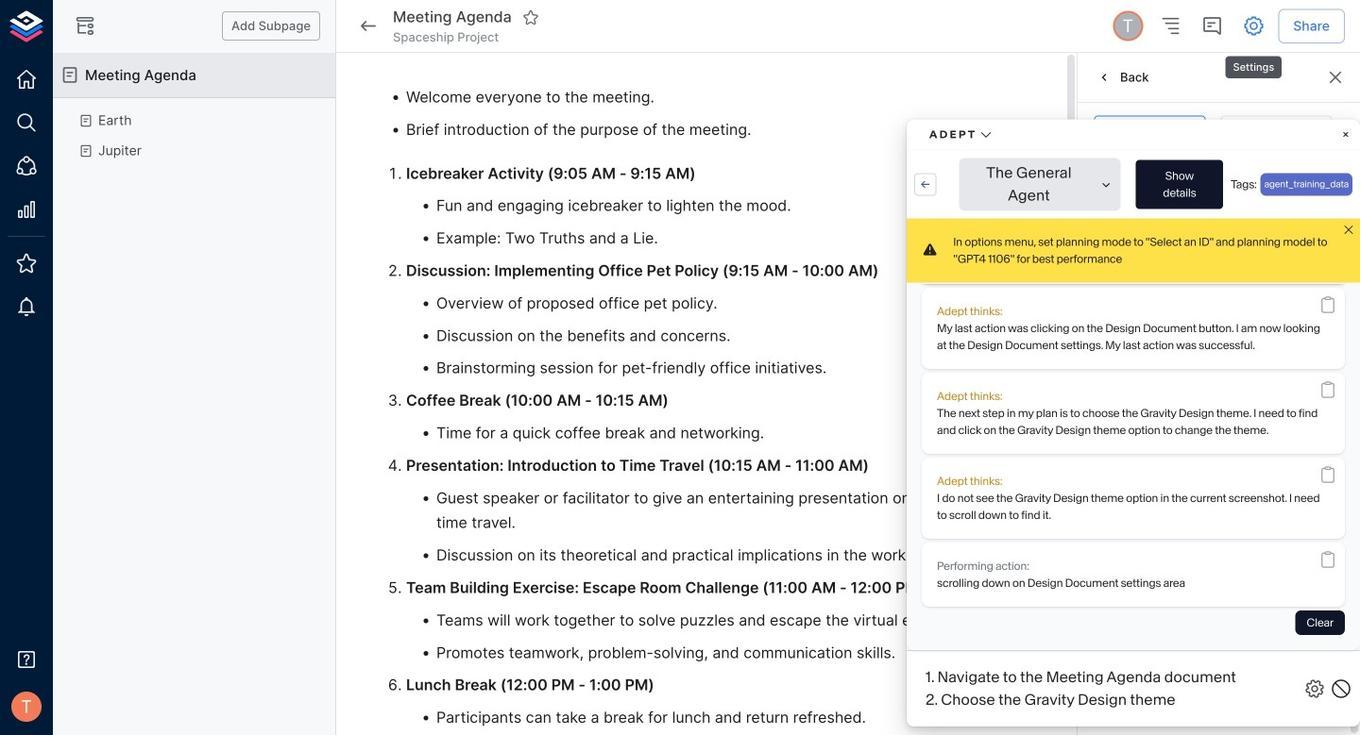 Task type: locate. For each thing, give the bounding box(es) containing it.
settings image
[[1242, 15, 1265, 37]]

favorite image
[[522, 9, 539, 26]]

go back image
[[357, 15, 380, 37]]

comments image
[[1201, 15, 1224, 37]]

table of contents image
[[1159, 15, 1182, 37]]

tooltip
[[1224, 43, 1284, 80]]



Task type: describe. For each thing, give the bounding box(es) containing it.
hide wiki image
[[74, 15, 96, 37]]



Task type: vqa. For each thing, say whether or not it's contained in the screenshot.
Hide Wiki 'image'
yes



